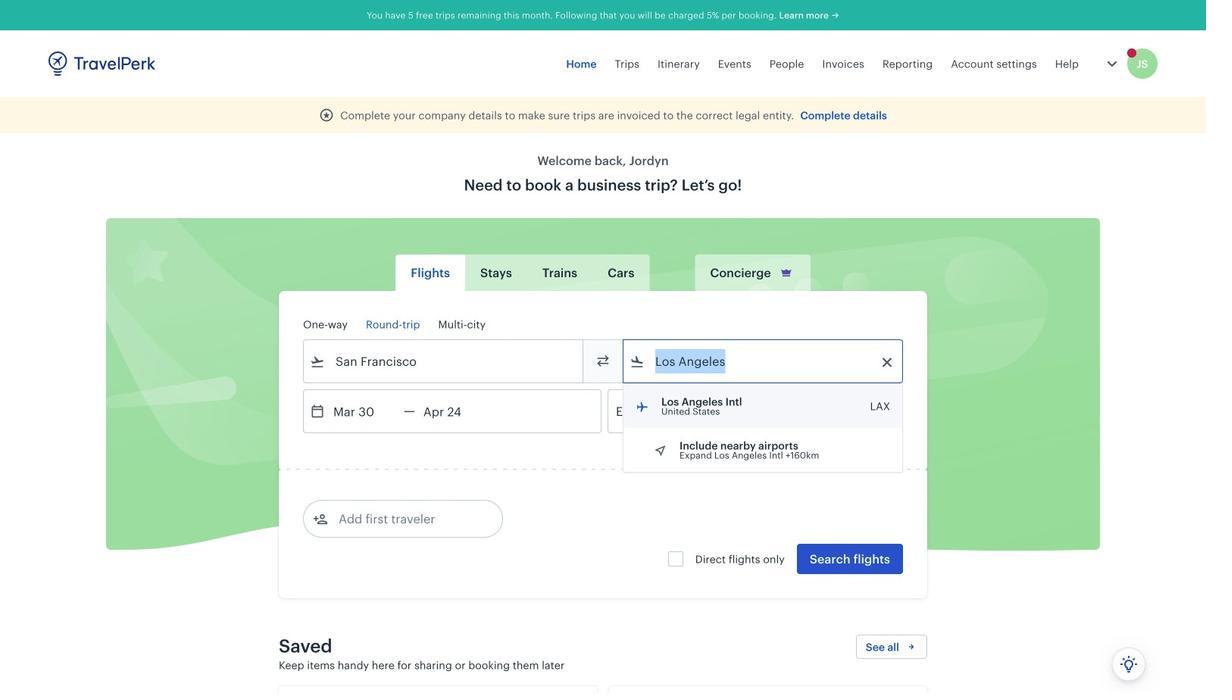 Task type: vqa. For each thing, say whether or not it's contained in the screenshot.
first Alaska Airlines image from the bottom of the page
no



Task type: locate. For each thing, give the bounding box(es) containing it.
Return text field
[[415, 390, 494, 433]]

To search field
[[645, 349, 883, 374]]



Task type: describe. For each thing, give the bounding box(es) containing it.
Depart text field
[[325, 390, 404, 433]]

Add first traveler search field
[[328, 507, 486, 531]]

From search field
[[325, 349, 563, 374]]



